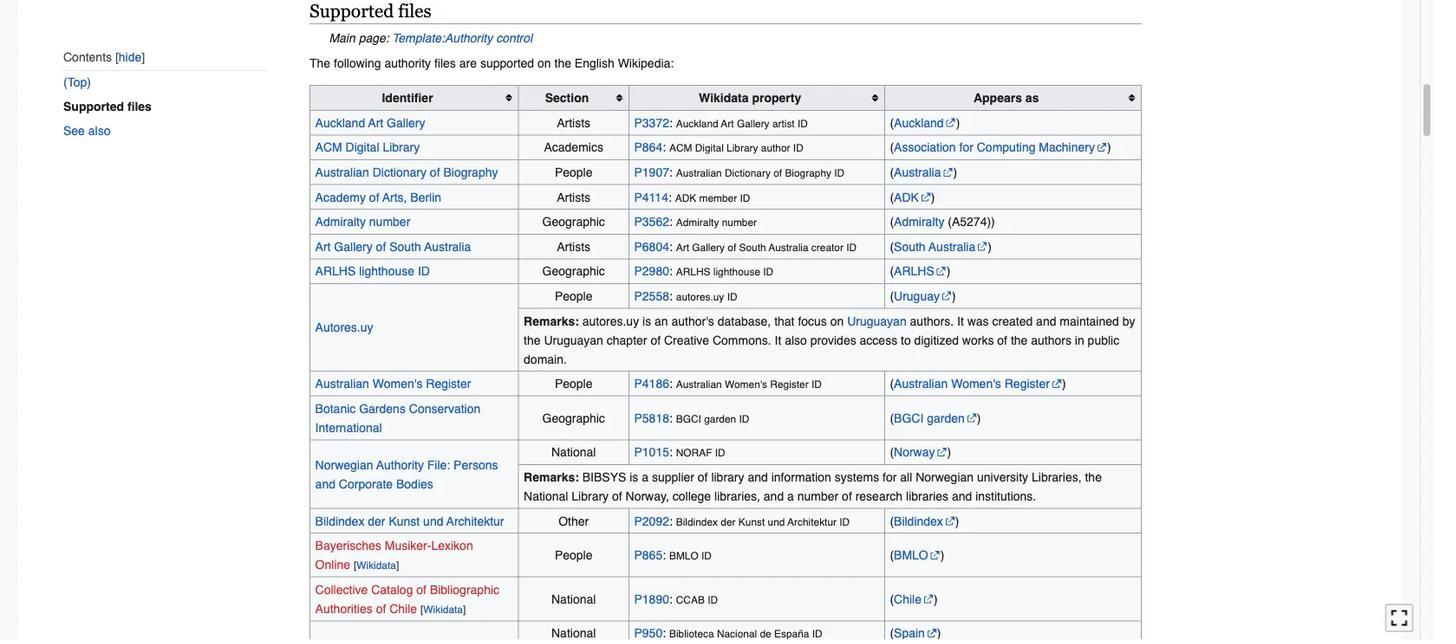 Task type: locate. For each thing, give the bounding box(es) containing it.
p2092 : bildindex der kunst und architektur id
[[634, 514, 850, 528]]

research
[[855, 490, 903, 503]]

españa
[[774, 629, 809, 640]]

(top) link
[[63, 70, 266, 94]]

id up creator at the right top
[[834, 168, 845, 179]]

1 horizontal spatial ]
[[463, 604, 466, 616]]

acm right p864
[[669, 143, 692, 154]]

2 horizontal spatial library
[[727, 143, 758, 154]]

australia link
[[894, 165, 953, 179]]

0 vertical spatial [
[[354, 560, 357, 572]]

[ down the 'bayerisches musiker-lexikon online'
[[420, 604, 423, 616]]

: for p865
[[663, 549, 666, 563]]

south inside the p6804 : art gallery of south australia creator id
[[739, 242, 766, 253]]

files
[[398, 0, 431, 21], [434, 57, 456, 70], [127, 100, 152, 113]]

number down 'information'
[[797, 490, 839, 503]]

id inside p864 : acm digital library author id
[[793, 143, 803, 154]]

australian up academy
[[315, 165, 369, 179]]

2 vertical spatial geographic
[[542, 411, 605, 425]]

also right 'see'
[[88, 124, 111, 138]]

it left was
[[957, 314, 964, 328]]

australian women's register up gardens
[[315, 377, 471, 391]]

p6804 : art gallery of south australia creator id
[[634, 240, 857, 254]]

der down libraries,
[[721, 517, 736, 528]]

2 horizontal spatial register
[[1005, 377, 1050, 391]]

norway,
[[626, 490, 669, 503]]

2 vertical spatial wikidata
[[423, 604, 463, 616]]

id inside the p4114 : adk member id
[[740, 192, 750, 204]]

libraries,
[[714, 490, 760, 503]]

identifier
[[382, 91, 433, 105]]

id right creator at the right top
[[846, 242, 857, 253]]

hide button
[[115, 50, 145, 64]]

0 horizontal spatial [ wikidata ]
[[354, 560, 399, 572]]

people up domain.
[[555, 289, 593, 303]]

1 vertical spatial [ wikidata ]
[[420, 604, 466, 616]]

p3372 : auckland art gallery artist id
[[634, 116, 808, 130]]

0 horizontal spatial admiralty
[[315, 215, 366, 229]]

lighthouse down art gallery of south australia
[[359, 265, 414, 278]]

autores.uy up the chapter
[[582, 314, 639, 328]]

it down that
[[775, 333, 781, 347]]

maintained
[[1060, 314, 1119, 328]]

1 horizontal spatial wikidata
[[423, 604, 463, 616]]

1 horizontal spatial architektur
[[788, 517, 837, 528]]

0 horizontal spatial wikidata link
[[357, 560, 396, 572]]

: for p1907
[[669, 165, 673, 179]]

library up australian dictionary of biography
[[383, 141, 420, 154]]

academy of arts, berlin link
[[315, 190, 441, 204]]

3 geographic from the top
[[542, 411, 605, 425]]

national inside bibsys is a supplier of library and information systems for all norwegian university libraries, the national library of norway, college libraries, and a number of research libraries and institutions.
[[524, 490, 568, 503]]

the
[[554, 57, 571, 70], [524, 333, 541, 347], [1011, 333, 1028, 347], [1085, 471, 1102, 484]]

of inside p1907 : australian dictionary of biography id
[[774, 168, 782, 179]]

1 horizontal spatial bildindex
[[676, 517, 718, 528]]

arlhs up p2558 : autores.uy id
[[676, 267, 710, 278]]

] for of
[[463, 604, 466, 616]]

biblioteca nacional de españa id
[[669, 629, 822, 640]]

wikidata link up "catalog"
[[357, 560, 396, 572]]

1 australian women's register link from the left
[[315, 377, 471, 391]]

p3562
[[634, 215, 669, 229]]

the left the english
[[554, 57, 571, 70]]

id inside "p865 : bmlo id"
[[701, 551, 712, 562]]

(top)
[[63, 75, 91, 89]]

2 artists from the top
[[557, 190, 591, 204]]

and left 'corporate'
[[315, 477, 335, 491]]

1 horizontal spatial der
[[721, 517, 736, 528]]

0 horizontal spatial supported
[[63, 100, 124, 113]]

autores.uy up author's
[[676, 292, 724, 303]]

de
[[760, 629, 771, 640]]

1 vertical spatial for
[[883, 471, 897, 484]]

admiralty down the p4114 : adk member id
[[676, 217, 719, 228]]

: for p864
[[663, 141, 666, 154]]

that
[[774, 314, 795, 328]]

library up p1907 : australian dictionary of biography id
[[727, 143, 758, 154]]

1 vertical spatial uruguayan
[[544, 333, 603, 347]]

1 vertical spatial [
[[420, 604, 423, 616]]

uruguayan link
[[847, 314, 907, 328]]

1 horizontal spatial wikidata link
[[423, 604, 463, 616]]

norway link
[[894, 446, 947, 460]]

1 horizontal spatial for
[[959, 141, 974, 154]]

0 horizontal spatial women's
[[373, 377, 423, 391]]

library
[[711, 471, 744, 484]]

0 horizontal spatial garden
[[704, 414, 736, 425]]

chile down "catalog"
[[389, 602, 417, 616]]

wikidata link down bibliographic at the bottom left
[[423, 604, 463, 616]]

0 vertical spatial remarks:
[[524, 314, 579, 328]]

1 australian women's register from the left
[[315, 377, 471, 391]]

is up the norway,
[[630, 471, 638, 484]]

: for p3562
[[669, 215, 673, 229]]

conservation
[[409, 402, 481, 416]]

australian inside p4186 : australian women's register id
[[676, 379, 722, 391]]

1 vertical spatial ]
[[463, 604, 466, 616]]

bayerisches musiker-lexikon online link
[[315, 539, 473, 572]]

id right españa on the right bottom of page
[[812, 629, 822, 640]]

women's down works
[[951, 377, 1001, 391]]

geographic for p3562
[[542, 215, 605, 229]]

library down bibsys
[[572, 490, 609, 503]]

: for p1890
[[669, 593, 673, 606]]

1 vertical spatial also
[[785, 333, 807, 347]]

library
[[383, 141, 420, 154], [727, 143, 758, 154], [572, 490, 609, 503]]

1 horizontal spatial admiralty
[[676, 217, 719, 228]]

0 horizontal spatial wikidata
[[357, 560, 396, 572]]

note
[[310, 29, 1142, 48]]

1 horizontal spatial lighthouse
[[713, 267, 760, 278]]

[
[[354, 560, 357, 572], [420, 604, 423, 616]]

1 horizontal spatial library
[[572, 490, 609, 503]]

auckland up acm digital library
[[315, 116, 365, 130]]

architektur inside p2092 : bildindex der kunst und architektur id
[[788, 517, 837, 528]]

kunst
[[389, 514, 420, 528], [739, 517, 765, 528]]

norwegian
[[315, 458, 373, 472], [916, 471, 974, 484]]

remarks: up domain.
[[524, 314, 579, 328]]

0 horizontal spatial arlhs
[[315, 265, 356, 278]]

: for p6804
[[669, 240, 673, 254]]

south australia
[[894, 240, 976, 254]]

art up acm digital library
[[368, 116, 383, 130]]

art up p864 : acm digital library author id
[[721, 118, 734, 129]]

0 horizontal spatial register
[[426, 377, 471, 391]]

files left are
[[434, 57, 456, 70]]

acm inside p864 : acm digital library author id
[[669, 143, 692, 154]]

arlhs link
[[894, 265, 947, 278]]

2 vertical spatial artists
[[557, 240, 591, 254]]

kunst inside p2092 : bildindex der kunst und architektur id
[[739, 517, 765, 528]]

bildindex down college
[[676, 517, 718, 528]]

dictionary up arts,
[[373, 165, 427, 179]]

autores.uy
[[315, 321, 373, 335]]

1 horizontal spatial register
[[770, 379, 809, 391]]

0 horizontal spatial files
[[127, 100, 152, 113]]

authors
[[1031, 333, 1072, 347]]

south down admiralty link
[[894, 240, 926, 254]]

3 artists from the top
[[557, 240, 591, 254]]

1 horizontal spatial supported files
[[310, 0, 431, 21]]

0 vertical spatial national
[[551, 446, 596, 460]]

1 vertical spatial it
[[775, 333, 781, 347]]

arlhs
[[315, 265, 356, 278], [894, 265, 934, 278], [676, 267, 710, 278]]

1 horizontal spatial kunst
[[739, 517, 765, 528]]

p5818
[[634, 411, 669, 425]]

[ wikidata ] for online
[[354, 560, 399, 572]]

adk up p3562 : admiralty number
[[675, 192, 696, 204]]

1 horizontal spatial [ wikidata ]
[[420, 604, 466, 616]]

people down domain.
[[555, 377, 593, 391]]

1 people from the top
[[555, 165, 593, 179]]

1 vertical spatial files
[[434, 57, 456, 70]]

1 horizontal spatial women's
[[725, 379, 767, 391]]

national
[[551, 446, 596, 460], [524, 490, 568, 503], [551, 593, 596, 606]]

acm digital library link
[[315, 141, 420, 154]]

of up p2980 : arlhs lighthouse id
[[728, 242, 736, 253]]

2 horizontal spatial women's
[[951, 377, 1001, 391]]

supplier
[[652, 471, 694, 484]]

supported files
[[310, 0, 431, 21], [63, 100, 152, 113]]

australia inside the p6804 : art gallery of south australia creator id
[[769, 242, 809, 253]]

south up "arlhs lighthouse id"
[[389, 240, 421, 254]]

1 horizontal spatial also
[[785, 333, 807, 347]]

id right author
[[793, 143, 803, 154]]

1 horizontal spatial it
[[957, 314, 964, 328]]

digital down p3372 : auckland art gallery artist id
[[695, 143, 724, 154]]

kunst down libraries,
[[739, 517, 765, 528]]

0 vertical spatial it
[[957, 314, 964, 328]]

0 vertical spatial wikidata link
[[357, 560, 396, 572]]

chile down bmlo link
[[894, 593, 922, 606]]

machinery
[[1039, 141, 1095, 154]]

p864 link
[[634, 141, 663, 154]]

bgci up the p1015 : noraf id at the bottom of the page
[[676, 414, 701, 425]]

authority
[[384, 57, 431, 70]]

acm digital library
[[315, 141, 420, 154]]

: for p5818
[[669, 411, 673, 425]]

all
[[900, 471, 912, 484]]

in
[[1075, 333, 1084, 347]]

of down author
[[774, 168, 782, 179]]

is inside bibsys is a supplier of library and information systems for all norwegian university libraries, the national library of norway, college libraries, and a number of research libraries and institutions.
[[630, 471, 638, 484]]

[ wikidata ] up "catalog"
[[354, 560, 399, 572]]

id inside p2558 : autores.uy id
[[727, 292, 737, 303]]

supported up see also
[[63, 100, 124, 113]]

2 geographic from the top
[[542, 265, 605, 278]]

2 australian women's register link from the left
[[894, 377, 1062, 391]]

artists for p4114
[[557, 190, 591, 204]]

artists left p6804
[[557, 240, 591, 254]]

register
[[426, 377, 471, 391], [1005, 377, 1050, 391], [770, 379, 809, 391]]

and inside norwegian authority file: persons and corporate bodies
[[315, 477, 335, 491]]

der up bayerisches
[[368, 514, 385, 528]]

section
[[545, 91, 589, 105]]

creator
[[811, 242, 843, 253]]

and down 'information'
[[764, 490, 784, 503]]

0 vertical spatial supported
[[310, 0, 394, 21]]

auckland inside p3372 : auckland art gallery artist id
[[676, 118, 718, 129]]

0 horizontal spatial australian women's register
[[315, 377, 471, 391]]

bgci
[[894, 411, 924, 425], [676, 414, 701, 425]]

art inside p3372 : auckland art gallery artist id
[[721, 118, 734, 129]]

0 vertical spatial ]
[[396, 560, 399, 572]]

0 horizontal spatial on
[[538, 57, 551, 70]]

kunst up "musiker-"
[[389, 514, 420, 528]]

der
[[368, 514, 385, 528], [721, 517, 736, 528]]

p2980
[[634, 265, 669, 278]]

people for p1907
[[555, 165, 593, 179]]

0 horizontal spatial australian women's register link
[[315, 377, 471, 391]]

0 vertical spatial [ wikidata ]
[[354, 560, 399, 572]]

for left 'all'
[[883, 471, 897, 484]]

number inside p3562 : admiralty number
[[722, 217, 757, 228]]

hide
[[119, 50, 142, 64]]

for inside bibsys is a supplier of library and information systems for all norwegian university libraries, the national library of norway, college libraries, and a number of research libraries and institutions.
[[883, 471, 897, 484]]

systems
[[835, 471, 879, 484]]

1 horizontal spatial files
[[398, 0, 431, 21]]

and right libraries
[[952, 490, 972, 503]]

register up conservation
[[426, 377, 471, 391]]

2 horizontal spatial admiralty
[[894, 215, 944, 229]]

libraries
[[906, 490, 949, 503]]

1 horizontal spatial arlhs
[[676, 267, 710, 278]]

wikidata up "catalog"
[[357, 560, 396, 572]]

supported files link
[[63, 94, 278, 119]]

p3372
[[634, 116, 669, 130]]

[ wikidata ] down bibliographic at the bottom left
[[420, 604, 466, 616]]

1 horizontal spatial norwegian
[[916, 471, 974, 484]]

p865 : bmlo id
[[634, 549, 712, 563]]

created
[[992, 314, 1033, 328]]

botanic gardens conservation international link
[[315, 402, 481, 435]]

1 horizontal spatial auckland
[[676, 118, 718, 129]]

gallery down wikidata property
[[737, 118, 770, 129]]

arlhs for arlhs "link"
[[894, 265, 934, 278]]

dictionary down author
[[725, 168, 771, 179]]

1 horizontal spatial australian women's register
[[894, 377, 1050, 391]]

gallery inside the p6804 : art gallery of south australia creator id
[[692, 242, 725, 253]]

p2980 link
[[634, 265, 669, 278]]

arlhs lighthouse id
[[315, 265, 430, 278]]

0 vertical spatial also
[[88, 124, 111, 138]]

norwegian inside norwegian authority file: persons and corporate bodies
[[315, 458, 373, 472]]

of inside the p6804 : art gallery of south australia creator id
[[728, 242, 736, 253]]

0 horizontal spatial bildindex
[[315, 514, 364, 528]]

1 geographic from the top
[[542, 215, 605, 229]]

0 horizontal spatial auckland
[[315, 116, 365, 130]]

admiralty inside p3562 : admiralty number
[[676, 217, 719, 228]]

files up see also link
[[127, 100, 152, 113]]

[ for bibliographic
[[420, 604, 423, 616]]

supported
[[310, 0, 394, 21], [63, 100, 124, 113]]

geographic for p2980
[[542, 265, 605, 278]]

people down other
[[555, 549, 593, 563]]

] down "musiker-"
[[396, 560, 399, 572]]

australian women's register link
[[315, 377, 471, 391], [894, 377, 1062, 391]]

a up the norway,
[[642, 471, 649, 484]]

main
[[329, 31, 355, 45]]

der inside p2092 : bildindex der kunst und architektur id
[[721, 517, 736, 528]]

bildindex link
[[894, 514, 955, 528]]

national left p1890 link
[[551, 593, 596, 606]]

bildindex down libraries
[[894, 514, 943, 528]]

arlhs up uruguay
[[894, 265, 934, 278]]

bildindex for bildindex link
[[894, 514, 943, 528]]

: for p4114
[[668, 190, 672, 204]]

on up "provides"
[[830, 314, 844, 328]]

bildindex inside p2092 : bildindex der kunst und architektur id
[[676, 517, 718, 528]]

bayerisches
[[315, 539, 381, 553]]

adk link
[[894, 190, 931, 204]]

id up library
[[715, 448, 725, 459]]

0 horizontal spatial for
[[883, 471, 897, 484]]

national up other
[[524, 490, 568, 503]]

architektur down bibsys is a supplier of library and information systems for all norwegian university libraries, the national library of norway, college libraries, and a number of research libraries and institutions.
[[788, 517, 837, 528]]

australia down berlin
[[424, 240, 471, 254]]

wikidata link for online
[[357, 560, 396, 572]]

2 remarks: from the top
[[524, 471, 579, 484]]

1 vertical spatial wikidata
[[357, 560, 396, 572]]

australian women's register for 1st australian women's register link from the right
[[894, 377, 1050, 391]]

auckland for auckland art gallery
[[315, 116, 365, 130]]

the inside bibsys is a supplier of library and information systems for all norwegian university libraries, the national library of norway, college libraries, and a number of research libraries and institutions.
[[1085, 471, 1102, 484]]

remarks: up other
[[524, 471, 579, 484]]

auckland for auckland link
[[894, 116, 944, 130]]

australian women's register down works
[[894, 377, 1050, 391]]

id inside p1890 : ccab id
[[708, 595, 718, 606]]

] down bibliographic at the bottom left
[[463, 604, 466, 616]]

0 vertical spatial wikidata
[[699, 91, 749, 105]]

national for p1015
[[551, 446, 596, 460]]

2 horizontal spatial arlhs
[[894, 265, 934, 278]]

database,
[[718, 314, 771, 328]]

auckland link
[[894, 116, 956, 130]]

p4114 : adk member id
[[634, 190, 750, 204]]

wikidata down bibliographic at the bottom left
[[423, 604, 463, 616]]

uruguayan up access
[[847, 314, 907, 328]]

norwegian up 'corporate'
[[315, 458, 373, 472]]

id down p4186 : australian women's register id
[[739, 414, 749, 425]]

1 remarks: from the top
[[524, 314, 579, 328]]

0 vertical spatial autores.uy
[[676, 292, 724, 303]]

2 horizontal spatial number
[[797, 490, 839, 503]]

4 people from the top
[[555, 549, 593, 563]]

[ wikidata ]
[[354, 560, 399, 572], [420, 604, 466, 616]]

bmlo down bildindex link
[[894, 549, 928, 563]]

supported files up see also
[[63, 100, 152, 113]]

:
[[669, 116, 673, 130], [663, 141, 666, 154], [669, 165, 673, 179], [668, 190, 672, 204], [669, 215, 673, 229], [669, 240, 673, 254], [669, 265, 673, 278], [669, 289, 673, 303], [669, 377, 673, 391], [669, 411, 673, 425], [669, 446, 673, 460], [669, 514, 673, 528], [663, 549, 666, 563], [669, 593, 673, 606]]

supported files up page:
[[310, 0, 431, 21]]

0 horizontal spatial bmlo
[[669, 551, 699, 562]]

garden down p4186 : australian women's register id
[[704, 414, 736, 425]]

library inside bibsys is a supplier of library and information systems for all norwegian university libraries, the national library of norway, college libraries, and a number of research libraries and institutions.
[[572, 490, 609, 503]]

for left the "computing"
[[959, 141, 974, 154]]

0 vertical spatial artists
[[557, 116, 591, 130]]

2 people from the top
[[555, 289, 593, 303]]

1 artists from the top
[[557, 116, 591, 130]]

digital down auckland art gallery
[[346, 141, 379, 154]]

australian women's register link up gardens
[[315, 377, 471, 391]]

0 horizontal spatial biography
[[443, 165, 498, 179]]

1 horizontal spatial is
[[642, 314, 651, 328]]

]
[[396, 560, 399, 572], [463, 604, 466, 616]]

number up the p6804 : art gallery of south australia creator id
[[722, 217, 757, 228]]

0 horizontal spatial bgci
[[676, 414, 701, 425]]

for
[[959, 141, 974, 154], [883, 471, 897, 484]]

1 vertical spatial wikidata link
[[423, 604, 463, 616]]

artists down academics
[[557, 190, 591, 204]]

dictionary
[[373, 165, 427, 179], [725, 168, 771, 179]]

authorities
[[315, 602, 373, 616]]

2 horizontal spatial auckland
[[894, 116, 944, 130]]

australian inside p1907 : australian dictionary of biography id
[[676, 168, 722, 179]]

1 horizontal spatial australian women's register link
[[894, 377, 1062, 391]]

p6804 link
[[634, 240, 669, 254]]

1 horizontal spatial bmlo
[[894, 549, 928, 563]]

biography inside p1907 : australian dictionary of biography id
[[785, 168, 831, 179]]

bildindex up bayerisches
[[315, 514, 364, 528]]

1 horizontal spatial dictionary
[[725, 168, 771, 179]]

australian up the p4114 : adk member id
[[676, 168, 722, 179]]

3 people from the top
[[555, 377, 593, 391]]

and inside authors. it was created and maintained by the uruguayan chapter of creative commons. it also provides access to digitized works of the authors in public domain.
[[1036, 314, 1056, 328]]

p4186 : australian women's register id
[[634, 377, 822, 391]]

2 horizontal spatial wikidata
[[699, 91, 749, 105]]

0 horizontal spatial chile
[[389, 602, 417, 616]]

1 vertical spatial is
[[630, 471, 638, 484]]

1 vertical spatial geographic
[[542, 265, 605, 278]]

catalog
[[371, 583, 413, 597]]

south
[[389, 240, 421, 254], [894, 240, 926, 254], [739, 242, 766, 253]]

women's inside p4186 : australian women's register id
[[725, 379, 767, 391]]

1 vertical spatial national
[[524, 490, 568, 503]]

0 horizontal spatial norwegian
[[315, 458, 373, 472]]

0 horizontal spatial [
[[354, 560, 357, 572]]

1 horizontal spatial bgci
[[894, 411, 924, 425]]

geographic down domain.
[[542, 411, 605, 425]]

number inside bibsys is a supplier of library and information systems for all norwegian university libraries, the national library of norway, college libraries, and a number of research libraries and institutions.
[[797, 490, 839, 503]]

2 australian women's register from the left
[[894, 377, 1050, 391]]



Task type: vqa. For each thing, say whether or not it's contained in the screenshot.


Task type: describe. For each thing, give the bounding box(es) containing it.
author
[[761, 143, 790, 154]]

an
[[655, 314, 668, 328]]

autores.uy inside p2558 : autores.uy id
[[676, 292, 724, 303]]

register inside p4186 : australian women's register id
[[770, 379, 809, 391]]

bayerisches musiker-lexikon online
[[315, 539, 473, 572]]

by
[[1122, 314, 1135, 328]]

register for 2nd australian women's register link from the right
[[426, 377, 471, 391]]

arts,
[[382, 190, 407, 204]]

supported
[[480, 57, 534, 70]]

0 horizontal spatial library
[[383, 141, 420, 154]]

[ wikidata ] for bibliographic
[[420, 604, 466, 616]]

arlhs lighthouse id link
[[315, 265, 430, 278]]

2 vertical spatial files
[[127, 100, 152, 113]]

chile inside collective catalog of bibliographic authorities of chile
[[389, 602, 417, 616]]

academy of arts, berlin
[[315, 190, 441, 204]]

id inside p5818 : bgci garden id
[[739, 414, 749, 425]]

of down "catalog"
[[376, 602, 386, 616]]

bgci garden
[[894, 411, 965, 425]]

uruguay
[[894, 289, 940, 303]]

norwegian authority file: persons and corporate bodies link
[[315, 458, 498, 491]]

corporate
[[339, 477, 393, 491]]

id inside the p6804 : art gallery of south australia creator id
[[846, 242, 857, 253]]

1 horizontal spatial uruguayan
[[847, 314, 907, 328]]

0 horizontal spatial dictionary
[[373, 165, 427, 179]]

] for lexikon
[[396, 560, 399, 572]]

of right "catalog"
[[416, 583, 427, 597]]

ccab
[[676, 595, 705, 606]]

of down 'systems'
[[842, 490, 852, 503]]

gallery down admiralty number on the left of page
[[334, 240, 373, 254]]

p3562 link
[[634, 215, 669, 229]]

art down the admiralty number link on the left of page
[[315, 240, 331, 254]]

authors. it was created and maintained by the uruguayan chapter of creative commons. it also provides access to digitized works of the authors in public domain.
[[524, 314, 1135, 366]]

university
[[977, 471, 1028, 484]]

dictionary inside p1907 : australian dictionary of biography id
[[725, 168, 771, 179]]

file:
[[427, 458, 450, 472]]

1 horizontal spatial a
[[787, 490, 794, 503]]

p4114
[[634, 190, 668, 204]]

id down art gallery of south australia link
[[418, 265, 430, 278]]

geographic for p5818
[[542, 411, 605, 425]]

musiker-
[[385, 539, 431, 553]]

note containing main page:
[[310, 29, 1142, 48]]

artists for p6804
[[557, 240, 591, 254]]

remarks: for remarks:
[[524, 471, 579, 484]]

computing
[[977, 141, 1036, 154]]

p1890 : ccab id
[[634, 593, 718, 606]]

control
[[496, 31, 532, 45]]

bibliographic
[[430, 583, 499, 597]]

collective catalog of bibliographic authorities of chile link
[[315, 583, 499, 616]]

and up libraries,
[[748, 471, 768, 484]]

0 horizontal spatial architektur
[[446, 514, 504, 528]]

english
[[575, 57, 614, 70]]

: for p4186
[[669, 377, 673, 391]]

was
[[967, 314, 989, 328]]

art gallery of south australia link
[[315, 240, 471, 254]]

wikidata for people
[[357, 560, 396, 572]]

p4114 link
[[634, 190, 668, 204]]

remarks: for remarks: autores.uy is an author's database, that focus on uruguayan
[[524, 314, 579, 328]]

admiralty for admiralty a5274
[[894, 215, 944, 229]]

focus
[[798, 314, 827, 328]]

p2980 : arlhs lighthouse id
[[634, 265, 774, 278]]

0 horizontal spatial south
[[389, 240, 421, 254]]

page:
[[359, 31, 389, 45]]

p2558
[[634, 289, 669, 303]]

chapter
[[607, 333, 647, 347]]

botanic gardens conservation international
[[315, 402, 481, 435]]

und inside p2092 : bildindex der kunst und architektur id
[[768, 517, 785, 528]]

domain.
[[524, 352, 567, 366]]

persons
[[454, 458, 498, 472]]

: for p2092
[[669, 514, 673, 528]]

[ for online
[[354, 560, 357, 572]]

noraf
[[676, 448, 712, 459]]

0 horizontal spatial der
[[368, 514, 385, 528]]

norway
[[894, 446, 935, 460]]

creative
[[664, 333, 709, 347]]

of down bibsys
[[612, 490, 622, 503]]

libraries,
[[1032, 471, 1082, 484]]

wikidata property
[[699, 91, 801, 105]]

gardens
[[359, 402, 406, 416]]

bodies
[[396, 477, 433, 491]]

author's
[[671, 314, 714, 328]]

australia down "admiralty a5274"
[[929, 240, 976, 254]]

0 horizontal spatial digital
[[346, 141, 379, 154]]

provides
[[810, 333, 856, 347]]

international
[[315, 421, 382, 435]]

wikipedia:
[[618, 57, 674, 70]]

0 vertical spatial files
[[398, 0, 431, 21]]

australia up adk link
[[894, 165, 941, 179]]

arlhs inside p2980 : arlhs lighthouse id
[[676, 267, 710, 278]]

1 horizontal spatial adk
[[894, 190, 919, 204]]

of down an
[[651, 333, 661, 347]]

1 horizontal spatial supported
[[310, 0, 394, 21]]

0 horizontal spatial und
[[423, 514, 443, 528]]

1 vertical spatial supported
[[63, 100, 124, 113]]

bildindex der kunst und architektur link
[[315, 514, 504, 528]]

chile link
[[894, 593, 934, 606]]

online
[[315, 558, 350, 572]]

gallery inside p3372 : auckland art gallery artist id
[[737, 118, 770, 129]]

bmlo inside "p865 : bmlo id"
[[669, 551, 699, 562]]

0 vertical spatial is
[[642, 314, 651, 328]]

arlhs for arlhs lighthouse id
[[315, 265, 356, 278]]

see
[[63, 124, 85, 138]]

people for p865
[[555, 549, 593, 563]]

library inside p864 : acm digital library author id
[[727, 143, 758, 154]]

: for p1015
[[669, 446, 673, 460]]

artists for p3372
[[557, 116, 591, 130]]

gallery down identifier
[[387, 116, 425, 130]]

lighthouse inside p2980 : arlhs lighthouse id
[[713, 267, 760, 278]]

p865 link
[[634, 549, 663, 563]]

p864
[[634, 141, 663, 154]]

are
[[459, 57, 477, 70]]

1 horizontal spatial chile
[[894, 593, 922, 606]]

p865
[[634, 549, 663, 563]]

admiralty for admiralty number
[[315, 215, 366, 229]]

national for p1890
[[551, 593, 596, 606]]

people for p2558
[[555, 289, 593, 303]]

works
[[962, 333, 994, 347]]

people for p4186
[[555, 377, 593, 391]]

0 horizontal spatial number
[[369, 215, 410, 229]]

1 horizontal spatial garden
[[927, 411, 965, 425]]

wikidata link for bibliographic
[[423, 604, 463, 616]]

p1015 : noraf id
[[634, 446, 725, 460]]

australian up botanic
[[315, 377, 369, 391]]

bgci inside p5818 : bgci garden id
[[676, 414, 701, 425]]

bibsys
[[582, 471, 626, 484]]

p1907 link
[[634, 165, 669, 179]]

digital inside p864 : acm digital library author id
[[695, 143, 724, 154]]

information
[[771, 471, 831, 484]]

1 vertical spatial on
[[830, 314, 844, 328]]

p1015 link
[[634, 446, 669, 460]]

adk inside the p4114 : adk member id
[[675, 192, 696, 204]]

also inside authors. it was created and maintained by the uruguayan chapter of creative commons. it also provides access to digitized works of the authors in public domain.
[[785, 333, 807, 347]]

p5818 : bgci garden id
[[634, 411, 749, 425]]

appears
[[974, 91, 1022, 105]]

register for 1st australian women's register link from the right
[[1005, 377, 1050, 391]]

0 horizontal spatial kunst
[[389, 514, 420, 528]]

: for p3372
[[669, 116, 673, 130]]

of up "arlhs lighthouse id"
[[376, 240, 386, 254]]

artist
[[772, 118, 795, 129]]

bgci garden link
[[894, 411, 977, 425]]

the up domain.
[[524, 333, 541, 347]]

id inside p3372 : auckland art gallery artist id
[[798, 118, 808, 129]]

the down created
[[1011, 333, 1028, 347]]

p2558 : autores.uy id
[[634, 289, 737, 303]]

garden inside p5818 : bgci garden id
[[704, 414, 736, 425]]

: for p2558
[[669, 289, 673, 303]]

norwegian inside bibsys is a supplier of library and information systems for all norwegian university libraries, the national library of norway, college libraries, and a number of research libraries and institutions.
[[916, 471, 974, 484]]

id inside p4186 : australian women's register id
[[811, 379, 822, 391]]

p1907
[[634, 165, 669, 179]]

of up berlin
[[430, 165, 440, 179]]

australian women's register for 2nd australian women's register link from the right
[[315, 377, 471, 391]]

0 vertical spatial on
[[538, 57, 551, 70]]

fullscreen image
[[1391, 610, 1408, 627]]

0 horizontal spatial lighthouse
[[359, 265, 414, 278]]

auckland art gallery link
[[315, 116, 425, 130]]

lexikon
[[431, 539, 473, 553]]

bibsys is a supplier of library and information systems for all norwegian university libraries, the national library of norway, college libraries, and a number of research libraries and institutions.
[[524, 471, 1102, 503]]

art inside the p6804 : art gallery of south australia creator id
[[676, 242, 689, 253]]

bildindex for bildindex der kunst und architektur
[[315, 514, 364, 528]]

0 vertical spatial a
[[642, 471, 649, 484]]

australian up bgci garden
[[894, 377, 948, 391]]

0 vertical spatial for
[[959, 141, 974, 154]]

other
[[558, 514, 589, 528]]

1 vertical spatial autores.uy
[[582, 314, 639, 328]]

uruguay link
[[894, 289, 952, 303]]

to
[[901, 333, 911, 347]]

of down created
[[997, 333, 1007, 347]]

of up college
[[698, 471, 708, 484]]

uruguayan inside authors. it was created and maintained by the uruguayan chapter of creative commons. it also provides access to digitized works of the authors in public domain.
[[544, 333, 603, 347]]

id inside p2092 : bildindex der kunst und architektur id
[[839, 517, 850, 528]]

id inside p2980 : arlhs lighthouse id
[[763, 267, 774, 278]]

2 horizontal spatial files
[[434, 57, 456, 70]]

2 horizontal spatial south
[[894, 240, 926, 254]]

as
[[1026, 91, 1039, 105]]

association
[[894, 141, 956, 154]]

id inside p1907 : australian dictionary of biography id
[[834, 168, 845, 179]]

the following authority files are supported on the english wikipedia:
[[310, 57, 674, 70]]

0 horizontal spatial supported files
[[63, 100, 152, 113]]

: for p2980
[[669, 265, 673, 278]]

p1890 link
[[634, 593, 669, 606]]

id inside the p1015 : noraf id
[[715, 448, 725, 459]]

0 vertical spatial supported files
[[310, 0, 431, 21]]

of left arts,
[[369, 190, 379, 204]]

p1015
[[634, 446, 669, 460]]

south australia link
[[894, 240, 988, 254]]

wikidata for national
[[423, 604, 463, 616]]

0 horizontal spatial acm
[[315, 141, 342, 154]]



